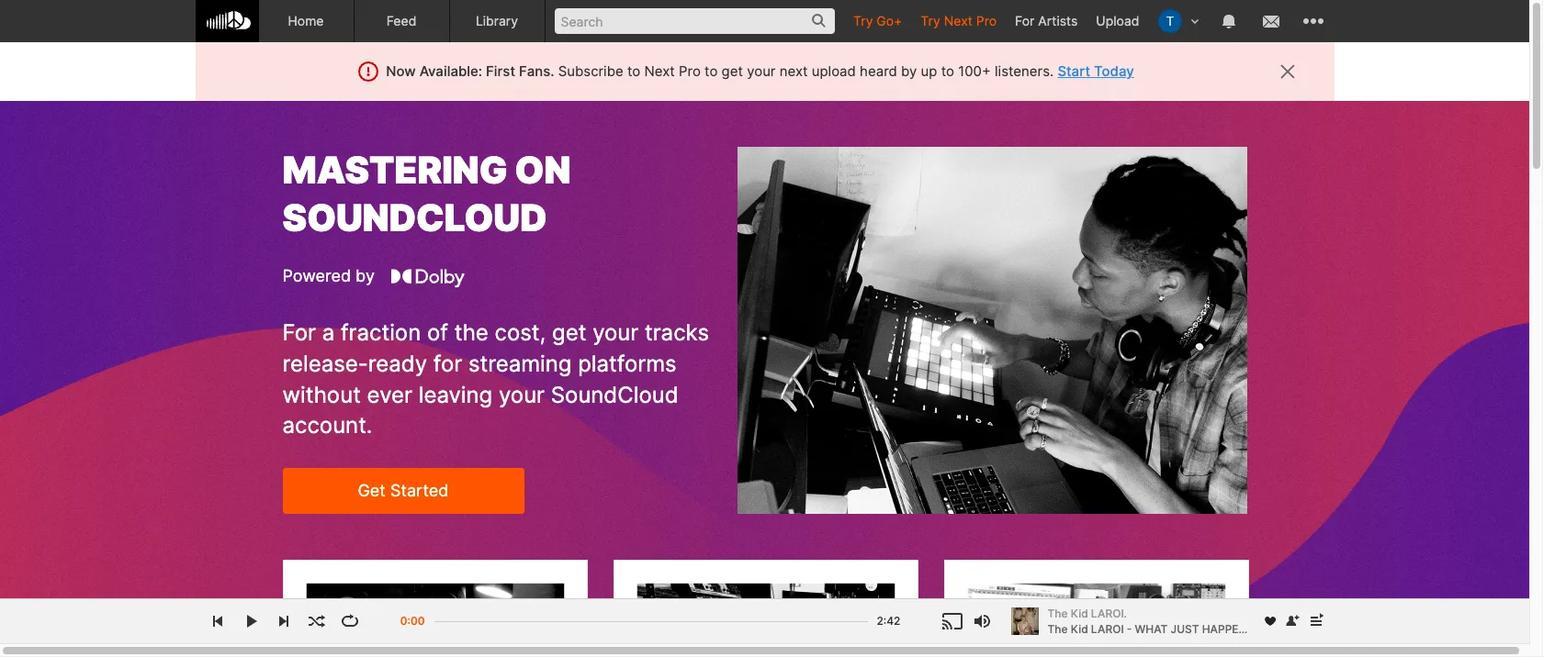 Task type: locate. For each thing, give the bounding box(es) containing it.
next down the search search field
[[644, 62, 675, 80]]

try next pro link
[[911, 0, 1006, 41]]

0 horizontal spatial get
[[552, 320, 586, 347]]

0 horizontal spatial next
[[644, 62, 675, 80]]

the
[[1048, 607, 1068, 620], [1048, 622, 1068, 636]]

get
[[722, 62, 743, 80], [552, 320, 586, 347]]

100+
[[958, 62, 991, 80]]

0 vertical spatial kid
[[1071, 607, 1088, 620]]

to down the search search field
[[704, 62, 718, 80]]

2 try from the left
[[921, 13, 940, 28]]

to right up
[[941, 62, 954, 80]]

1 vertical spatial get
[[552, 320, 586, 347]]

0 horizontal spatial try
[[853, 13, 873, 28]]

get
[[358, 481, 386, 501]]

kid left the laroi.
[[1071, 607, 1088, 620]]

kid
[[1071, 607, 1088, 620], [1071, 622, 1088, 636]]

account.
[[282, 412, 372, 439]]

powered by
[[282, 266, 375, 286]]

1 try from the left
[[853, 13, 873, 28]]

soundcloud down platforms on the left bottom
[[551, 382, 678, 408]]

for artists link
[[1006, 0, 1087, 41]]

0 horizontal spatial for
[[282, 320, 316, 347]]

kid left laroi
[[1071, 622, 1088, 636]]

1 vertical spatial next
[[644, 62, 675, 80]]

for left a
[[282, 320, 316, 347]]

to right subscribe
[[627, 62, 640, 80]]

1 vertical spatial the
[[1048, 622, 1068, 636]]

1 vertical spatial for
[[282, 320, 316, 347]]

pro down the search search field
[[679, 62, 701, 80]]

by right powered
[[356, 266, 375, 286]]

next up 100+
[[944, 13, 973, 28]]

subscribe
[[558, 62, 623, 80]]

try right go+
[[921, 13, 940, 28]]

0 vertical spatial next
[[944, 13, 973, 28]]

upload
[[1096, 13, 1139, 28]]

0 vertical spatial soundcloud
[[282, 196, 547, 241]]

next
[[779, 62, 808, 80]]

happened
[[1202, 622, 1261, 636]]

1 horizontal spatial your
[[593, 320, 639, 347]]

your left next
[[747, 62, 776, 80]]

Search search field
[[554, 8, 835, 34]]

leaving
[[419, 382, 492, 408]]

try next pro
[[921, 13, 997, 28]]

to
[[627, 62, 640, 80], [704, 62, 718, 80], [941, 62, 954, 80]]

your down the streaming
[[499, 382, 545, 408]]

3 to from the left
[[941, 62, 954, 80]]

1 vertical spatial soundcloud
[[551, 382, 678, 408]]

1 to from the left
[[627, 62, 640, 80]]

1 horizontal spatial by
[[901, 62, 917, 80]]

try go+
[[853, 13, 902, 28]]

soundcloud inside for a fraction of the cost, get your tracks release-ready for streaming platforms without ever leaving your soundcloud account.
[[551, 382, 678, 408]]

1 horizontal spatial soundcloud
[[551, 382, 678, 408]]

by left up
[[901, 62, 917, 80]]

your
[[747, 62, 776, 80], [593, 320, 639, 347], [499, 382, 545, 408]]

get started
[[358, 481, 449, 501]]

1 horizontal spatial pro
[[976, 13, 997, 28]]

a
[[322, 320, 334, 347]]

0 vertical spatial get
[[722, 62, 743, 80]]

None search field
[[545, 0, 844, 41]]

1 horizontal spatial get
[[722, 62, 743, 80]]

home link
[[259, 0, 354, 42]]

get started button
[[282, 468, 524, 514]]

1 vertical spatial by
[[356, 266, 375, 286]]

0 horizontal spatial to
[[627, 62, 640, 80]]

progress bar
[[434, 613, 867, 643]]

1 horizontal spatial to
[[704, 62, 718, 80]]

1 horizontal spatial try
[[921, 13, 940, 28]]

now available: first fans. subscribe to next pro to get your next upload heard by up to 100+ listeners. start today
[[386, 62, 1134, 80]]

first
[[486, 62, 515, 80]]

start today link
[[1057, 62, 1134, 80]]

ready
[[368, 351, 427, 377]]

1 horizontal spatial next
[[944, 13, 973, 28]]

0 horizontal spatial pro
[[679, 62, 701, 80]]

next
[[944, 13, 973, 28], [644, 62, 675, 80]]

get inside for a fraction of the cost, get your tracks release-ready for streaming platforms without ever leaving your soundcloud account.
[[552, 320, 586, 347]]

0:00
[[400, 614, 425, 628]]

feed
[[386, 13, 416, 28]]

get right cost,
[[552, 320, 586, 347]]

artists
[[1038, 13, 1078, 28]]

try go+ link
[[844, 0, 911, 41]]

by
[[901, 62, 917, 80], [356, 266, 375, 286]]

soundcloud down mastering
[[282, 196, 547, 241]]

2 the from the top
[[1048, 622, 1068, 636]]

for left artists at the right top of the page
[[1015, 13, 1034, 28]]

try
[[853, 13, 873, 28], [921, 13, 940, 28]]

0 vertical spatial the
[[1048, 607, 1068, 620]]

laroi
[[1091, 622, 1124, 636]]

streaming
[[468, 351, 572, 377]]

get left next
[[722, 62, 743, 80]]

for
[[1015, 13, 1034, 28], [282, 320, 316, 347]]

listeners.
[[995, 62, 1054, 80]]

0 vertical spatial pro
[[976, 13, 997, 28]]

start
[[1057, 62, 1090, 80]]

2 horizontal spatial your
[[747, 62, 776, 80]]

for for for a fraction of the cost, get your tracks release-ready for streaming platforms without ever leaving your soundcloud account.
[[282, 320, 316, 347]]

soundcloud
[[282, 196, 547, 241], [551, 382, 678, 408]]

your up platforms on the left bottom
[[593, 320, 639, 347]]

for inside for a fraction of the cost, get your tracks release-ready for streaming platforms without ever leaving your soundcloud account.
[[282, 320, 316, 347]]

1 vertical spatial kid
[[1071, 622, 1088, 636]]

-
[[1127, 622, 1132, 636]]

0 horizontal spatial soundcloud
[[282, 196, 547, 241]]

try left go+
[[853, 13, 873, 28]]

feed link
[[354, 0, 450, 42]]

1 horizontal spatial for
[[1015, 13, 1034, 28]]

0 vertical spatial for
[[1015, 13, 1034, 28]]

pro
[[976, 13, 997, 28], [679, 62, 701, 80]]

release-
[[282, 351, 368, 377]]

2 horizontal spatial to
[[941, 62, 954, 80]]

0 horizontal spatial your
[[499, 382, 545, 408]]

the kid laroi - what just happened link
[[1048, 621, 1261, 638]]

pro up 100+
[[976, 13, 997, 28]]



Task type: describe. For each thing, give the bounding box(es) containing it.
without
[[282, 382, 361, 408]]

try for try next pro
[[921, 13, 940, 28]]

2:42
[[877, 614, 901, 628]]

2 to from the left
[[704, 62, 718, 80]]

for for for artists
[[1015, 13, 1034, 28]]

what
[[1135, 622, 1168, 636]]

2 kid from the top
[[1071, 622, 1088, 636]]

today
[[1094, 62, 1134, 80]]

upload
[[812, 62, 856, 80]]

the kid laroi - what just happened element
[[1011, 608, 1038, 636]]

platforms
[[578, 351, 677, 377]]

dolby image
[[391, 265, 465, 291]]

upload link
[[1087, 0, 1149, 41]]

1 vertical spatial your
[[593, 320, 639, 347]]

for artists
[[1015, 13, 1078, 28]]

just
[[1171, 622, 1199, 636]]

1 vertical spatial pro
[[679, 62, 701, 80]]

started
[[390, 481, 449, 501]]

0 vertical spatial by
[[901, 62, 917, 80]]

ever
[[367, 382, 412, 408]]

powered
[[282, 266, 351, 286]]

mastering
[[282, 148, 508, 193]]

tracks
[[645, 320, 709, 347]]

tara schultz's avatar element
[[1158, 9, 1182, 33]]

library link
[[450, 0, 545, 42]]

1 kid from the top
[[1071, 607, 1088, 620]]

for
[[433, 351, 462, 377]]

the kid laroi. link
[[1048, 606, 1252, 622]]

2 vertical spatial your
[[499, 382, 545, 408]]

fans.
[[519, 62, 554, 80]]

for a fraction of the cost, get your tracks release-ready for streaming platforms without ever leaving your soundcloud account.
[[282, 320, 709, 439]]

fraction
[[341, 320, 421, 347]]

on
[[515, 148, 571, 193]]

library
[[476, 13, 518, 28]]

0 horizontal spatial by
[[356, 266, 375, 286]]

the kid laroi. the kid laroi - what just happened
[[1048, 607, 1261, 636]]

now
[[386, 62, 416, 80]]

soundcloud inside mastering on soundcloud
[[282, 196, 547, 241]]

mastering on soundcloud
[[282, 148, 571, 241]]

laroi.
[[1091, 607, 1127, 620]]

try for try go+
[[853, 13, 873, 28]]

available:
[[419, 62, 482, 80]]

1 the from the top
[[1048, 607, 1068, 620]]

home
[[288, 13, 324, 28]]

0 vertical spatial your
[[747, 62, 776, 80]]

heard
[[860, 62, 897, 80]]

go+
[[877, 13, 902, 28]]

cost,
[[495, 320, 546, 347]]

pro inside try next pro link
[[976, 13, 997, 28]]

up
[[921, 62, 937, 80]]

the
[[454, 320, 488, 347]]

next up image
[[1305, 611, 1327, 633]]

of
[[427, 320, 448, 347]]



Task type: vqa. For each thing, say whether or not it's contained in the screenshot.
bottom get
yes



